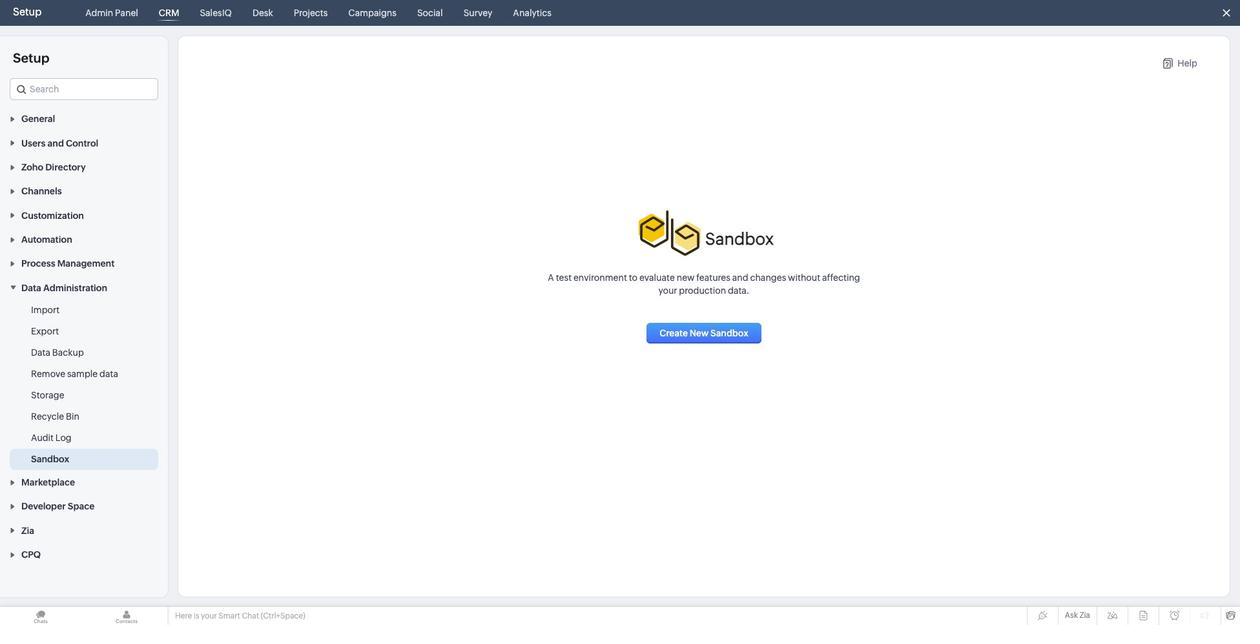 Task type: describe. For each thing, give the bounding box(es) containing it.
admin panel
[[86, 8, 138, 18]]

desk link
[[247, 0, 278, 26]]

is
[[194, 612, 199, 621]]

chat
[[242, 612, 259, 621]]

contacts image
[[86, 607, 167, 625]]

crm link
[[154, 0, 184, 26]]

zia
[[1080, 611, 1091, 620]]

ask zia
[[1065, 611, 1091, 620]]

ask
[[1065, 611, 1078, 620]]

admin
[[86, 8, 113, 18]]

setup
[[13, 6, 42, 18]]

projects link
[[289, 0, 333, 26]]

admin panel link
[[80, 0, 143, 26]]

(ctrl+space)
[[261, 612, 305, 621]]

analytics link
[[508, 0, 557, 26]]



Task type: locate. For each thing, give the bounding box(es) containing it.
survey link
[[459, 0, 498, 26]]

chats image
[[0, 607, 81, 625]]

survey
[[464, 8, 493, 18]]

campaigns
[[348, 8, 397, 18]]

desk
[[253, 8, 273, 18]]

analytics
[[513, 8, 552, 18]]

your
[[201, 612, 217, 621]]

panel
[[115, 8, 138, 18]]

here
[[175, 612, 192, 621]]

smart
[[219, 612, 240, 621]]

projects
[[294, 8, 328, 18]]

social
[[417, 8, 443, 18]]

crm
[[159, 8, 179, 18]]

campaigns link
[[343, 0, 402, 26]]

here is your smart chat (ctrl+space)
[[175, 612, 305, 621]]

salesiq link
[[195, 0, 237, 26]]

social link
[[412, 0, 448, 26]]

salesiq
[[200, 8, 232, 18]]



Task type: vqa. For each thing, say whether or not it's contained in the screenshot.
'your'
yes



